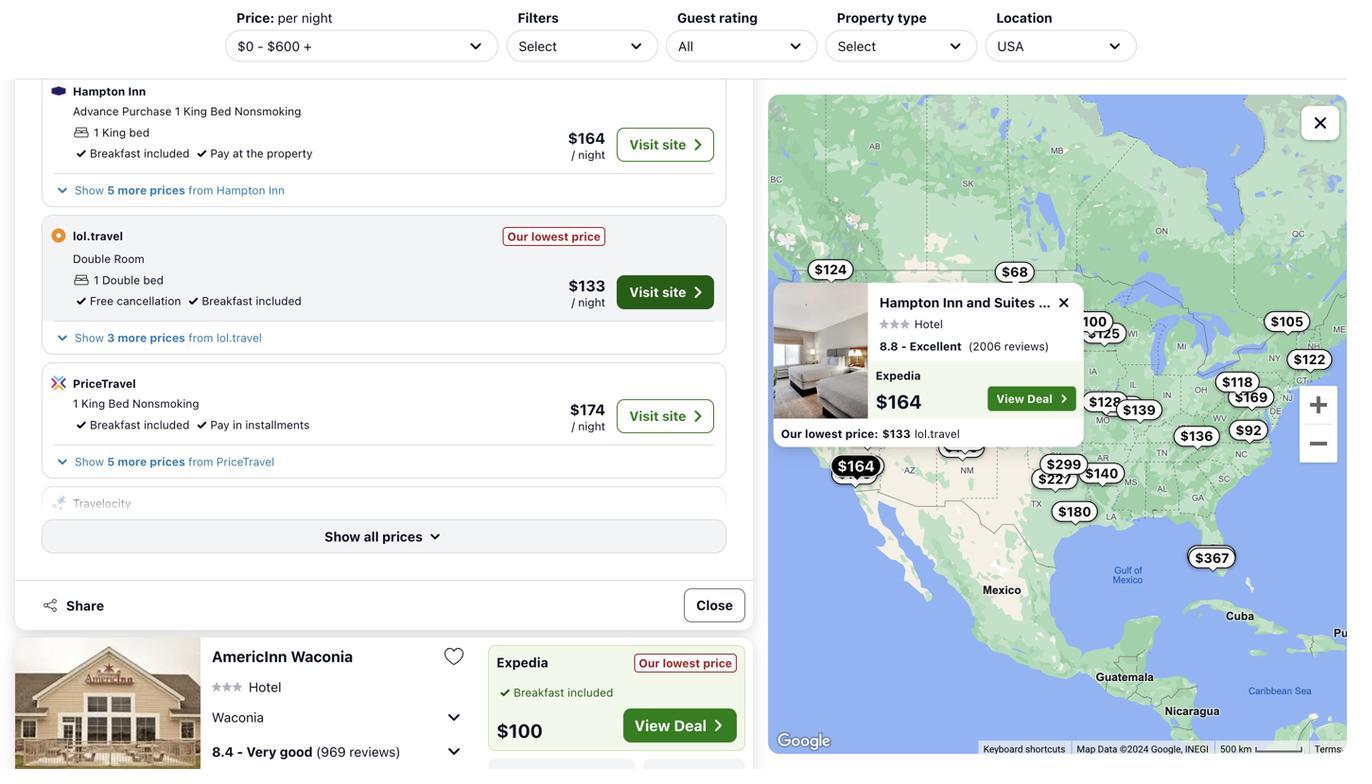 Task type: describe. For each thing, give the bounding box(es) containing it.
$110
[[980, 372, 1011, 387]]

visit site button for $174
[[617, 399, 714, 433]]

$121 button
[[806, 408, 850, 429]]

1 vertical spatial view
[[635, 717, 671, 735]]

$107 $110
[[949, 372, 1011, 448]]

+
[[304, 38, 312, 54]]

$124 button
[[808, 259, 854, 280]]

$197
[[847, 458, 878, 474]]

1 horizontal spatial deal
[[1027, 392, 1053, 405]]

official hotel site
[[621, 59, 718, 72]]

$88
[[1028, 410, 1055, 426]]

pay at the property
[[210, 147, 313, 160]]

hemet,
[[1039, 295, 1086, 310]]

2 visit from the top
[[630, 284, 659, 300]]

$180
[[1058, 504, 1092, 519]]

prices for $174
[[150, 455, 185, 468]]

the
[[246, 147, 264, 160]]

1 king bed nonsmoking
[[73, 397, 199, 410]]

advance purchase 1 king bed nonsmoking
[[73, 105, 301, 118]]

installments
[[245, 418, 310, 431]]

1 horizontal spatial $136 button
[[1174, 426, 1220, 447]]

©2024
[[1120, 744, 1149, 755]]

$92 button
[[1229, 420, 1269, 441]]

prices for $164
[[150, 184, 185, 197]]

and
[[967, 295, 991, 310]]

lowest for lol.travel
[[531, 230, 569, 243]]

$164 button
[[831, 455, 882, 477]]

$118 $190
[[956, 374, 1253, 398]]

/ for $174
[[572, 420, 575, 433]]

prices for $133
[[150, 331, 185, 344]]

view deal button for $164
[[988, 387, 1076, 411]]

$79 button
[[915, 357, 954, 377]]

0 horizontal spatial nonsmoking
[[132, 397, 199, 410]]

keyboard shortcuts
[[984, 744, 1066, 755]]

$175 button
[[844, 426, 889, 447]]

americinn waconia button
[[212, 647, 435, 666]]

site for $164's visit site button
[[662, 137, 687, 152]]

select for filters
[[519, 38, 557, 54]]

travelocity
[[73, 497, 131, 510]]

pay in installments button
[[193, 416, 310, 433]]

1 horizontal spatial view
[[997, 392, 1025, 405]]

suites
[[994, 295, 1035, 310]]

1 horizontal spatial $133
[[882, 427, 911, 440]]

official
[[621, 59, 662, 72]]

1 vertical spatial reviews)
[[349, 744, 401, 760]]

lol.travel image
[[50, 227, 67, 244]]

visit site for $174
[[630, 408, 687, 424]]

500 km button
[[1215, 741, 1310, 756]]

show for $164
[[75, 184, 104, 197]]

terms link
[[1315, 744, 1342, 755]]

0 horizontal spatial deal
[[674, 717, 707, 735]]

view deal button for $100
[[623, 709, 737, 743]]

pricetravel image
[[50, 375, 67, 392]]

1 king bed
[[94, 126, 150, 139]]

$110 button
[[974, 369, 1018, 390]]

/ for $133
[[572, 296, 575, 309]]

from inside button
[[188, 24, 213, 37]]

$174
[[570, 401, 606, 419]]

$169
[[1235, 389, 1268, 405]]

$139 button
[[1117, 400, 1163, 420]]

inn for hampton inn
[[128, 85, 146, 98]]

show all prices
[[325, 529, 423, 544]]

$105
[[1271, 314, 1304, 329]]

0 vertical spatial $164
[[568, 129, 606, 147]]

0 horizontal spatial $100
[[497, 720, 543, 742]]

from for $133
[[189, 331, 213, 344]]

$107
[[949, 433, 980, 448]]

1 for 1 king bed nonsmoking
[[73, 397, 78, 410]]

per
[[278, 10, 298, 26]]

$140
[[1086, 465, 1119, 481]]

close
[[697, 598, 733, 613]]

show for $133
[[75, 331, 104, 344]]

1 horizontal spatial king
[[183, 105, 207, 118]]

price:
[[237, 10, 275, 26]]

our lowest price for expedia
[[639, 657, 732, 670]]

hampton inn image
[[50, 82, 67, 99]]

km
[[1239, 744, 1252, 755]]

show all prices button
[[42, 519, 727, 554]]

price for expedia
[[703, 657, 732, 670]]

$140 button
[[1079, 463, 1125, 484]]

2 visit site button from the top
[[617, 275, 714, 309]]

purchase
[[122, 105, 172, 118]]

$0 - $600 +
[[238, 38, 312, 54]]

show 5 more prices from hampton inn
[[75, 184, 285, 197]]

$105 button
[[1264, 311, 1311, 332]]

1 vertical spatial view deal
[[635, 717, 707, 735]]

hampton inn and suites hemet, ca
[[880, 295, 1109, 310]]

$190
[[956, 383, 989, 398]]

0 horizontal spatial lol.travel
[[73, 229, 123, 243]]

type
[[898, 10, 927, 26]]

0 vertical spatial view deal
[[997, 392, 1053, 405]]

map region
[[768, 95, 1347, 754]]

1 horizontal spatial reviews)
[[1005, 340, 1049, 353]]

1 horizontal spatial nonsmoking
[[235, 105, 301, 118]]

double
[[73, 252, 111, 265]]

usa
[[998, 38, 1024, 54]]

8.8
[[880, 340, 898, 353]]

travelocity image
[[50, 495, 67, 512]]

filters
[[518, 10, 559, 26]]

hampton for hampton inn
[[73, 85, 125, 98]]

prices inside "show all prices" button
[[382, 529, 423, 544]]

$68
[[1002, 264, 1029, 280]]

cancellation
[[117, 294, 181, 308]]

travelocity button
[[43, 487, 726, 519]]

share
[[66, 598, 104, 613]]

$121
[[813, 410, 843, 426]]

pay in installments
[[210, 418, 310, 431]]

$139
[[1123, 402, 1156, 418]]

select for property type
[[838, 38, 876, 54]]

$122
[[1294, 352, 1326, 367]]

/ for $164
[[572, 148, 575, 161]]

bed for 1 king bed nonsmoking
[[108, 397, 129, 410]]

inegi
[[1185, 744, 1209, 755]]

0 vertical spatial hotel button
[[880, 317, 943, 331]]

hampton for hampton inn and suites hemet, ca
[[880, 295, 940, 310]]

0 horizontal spatial waconia
[[212, 709, 264, 725]]

1 vertical spatial $164
[[876, 390, 922, 413]]

0 horizontal spatial hotel
[[249, 679, 281, 695]]

our lowest price: $133 lol.travel
[[781, 427, 960, 440]]

1 for 1 king bed
[[94, 126, 99, 139]]

1 for 1 double bed
[[94, 273, 99, 287]]

google,
[[1151, 744, 1183, 755]]

more for $174
[[118, 455, 147, 468]]

all
[[678, 38, 694, 54]]

more for $133
[[118, 331, 147, 344]]

$124
[[815, 262, 847, 277]]

show 5 more prices from pricetravel
[[75, 455, 275, 468]]

$106
[[838, 466, 871, 482]]

$136 for the leftmost $136 "button"
[[945, 440, 978, 455]]

ca
[[1090, 295, 1109, 310]]

americinn waconia, (waconia, usa) image
[[15, 638, 201, 769]]

$92
[[1236, 422, 1262, 438]]

$0
[[238, 38, 254, 54]]

night for $164
[[578, 148, 606, 161]]

- for $0
[[257, 38, 264, 54]]



Task type: vqa. For each thing, say whether or not it's contained in the screenshot.
pets
no



Task type: locate. For each thing, give the bounding box(es) containing it.
1 vertical spatial hampton
[[216, 184, 265, 197]]

more down 1 king bed
[[118, 184, 147, 197]]

1
[[175, 105, 180, 118], [94, 126, 99, 139], [94, 273, 99, 287], [73, 397, 78, 410]]

inn up the purchase
[[128, 85, 146, 98]]

lowest for expedia
[[663, 657, 700, 670]]

0 vertical spatial waconia
[[291, 648, 353, 666]]

hotels.com
[[216, 24, 277, 37]]

1 vertical spatial pay
[[210, 418, 230, 431]]

show up travelocity
[[75, 455, 104, 468]]

3 visit site from the top
[[630, 408, 687, 424]]

property
[[837, 10, 895, 26]]

reviews) right (969
[[349, 744, 401, 760]]

0 vertical spatial /
[[572, 148, 575, 161]]

double
[[102, 273, 140, 287]]

2 horizontal spatial lol.travel
[[915, 427, 960, 440]]

$106 button
[[832, 464, 878, 485]]

hampton down at
[[216, 184, 265, 197]]

google image
[[773, 730, 836, 754]]

$109 $128
[[964, 385, 1122, 410]]

5 down king at the top left of page
[[107, 184, 115, 197]]

pay left at
[[210, 147, 230, 160]]

$79
[[922, 359, 947, 374]]

$299 button
[[1040, 454, 1088, 475]]

from for $164
[[188, 184, 213, 197]]

8.4
[[212, 744, 234, 760]]

location
[[997, 10, 1053, 26]]

0 vertical spatial expedia
[[876, 369, 921, 382]]

price for lol.travel
[[572, 230, 601, 243]]

visit site right $133 / night
[[630, 284, 687, 300]]

from down pay at the property button
[[188, 184, 213, 197]]

breakfast included
[[90, 147, 190, 160], [202, 294, 302, 308], [90, 418, 190, 431], [514, 686, 613, 699]]

0 vertical spatial pay
[[210, 147, 230, 160]]

show down king at the top left of page
[[75, 184, 104, 197]]

1 horizontal spatial $164
[[838, 457, 875, 475]]

$136 button down $109 button
[[939, 437, 985, 458]]

0 horizontal spatial $136 button
[[939, 437, 985, 458]]

1 pay from the top
[[210, 147, 230, 160]]

2 horizontal spatial lowest
[[805, 427, 843, 440]]

4 from from the top
[[188, 455, 213, 468]]

0 horizontal spatial $133
[[569, 277, 606, 295]]

3 from from the top
[[189, 331, 213, 344]]

/ inside $133 / night
[[572, 296, 575, 309]]

bed down the purchase
[[129, 126, 150, 139]]

$136 for the right $136 "button"
[[1181, 428, 1214, 444]]

visit right $174 / night on the left
[[630, 408, 659, 424]]

from left hotels.com
[[188, 24, 213, 37]]

pricetravel down 'pay in installments' button at left
[[216, 455, 275, 468]]

site for visit site button related to $174
[[662, 408, 687, 424]]

bed up pay at the property button
[[210, 105, 231, 118]]

keyboard
[[984, 744, 1023, 755]]

hotel up the excellent
[[915, 317, 943, 331]]

1 horizontal spatial $600
[[1194, 548, 1230, 563]]

show left the 3
[[75, 331, 104, 344]]

1 visit from the top
[[630, 137, 659, 152]]

1 horizontal spatial select
[[838, 38, 876, 54]]

bed for 1 king bed
[[129, 126, 150, 139]]

view
[[997, 392, 1025, 405], [635, 717, 671, 735]]

3 / from the top
[[572, 420, 575, 433]]

from right the 3
[[189, 331, 213, 344]]

1 double bed
[[94, 273, 164, 287]]

advance
[[73, 105, 119, 118]]

lowest down close button
[[663, 657, 700, 670]]

inn for hampton inn and suites hemet, ca
[[943, 295, 963, 310]]

$107 button
[[942, 430, 987, 451]]

$133 / night
[[569, 277, 606, 309]]

nonsmoking up show 5 more prices from pricetravel at the bottom left of the page
[[132, 397, 199, 410]]

price up $133 / night
[[572, 230, 601, 243]]

site right $174 / night on the left
[[662, 408, 687, 424]]

site for 2nd visit site button from the bottom of the page
[[662, 284, 687, 300]]

1 vertical spatial lowest
[[805, 427, 843, 440]]

view deal
[[997, 392, 1053, 405], [635, 717, 707, 735]]

1 visit site button from the top
[[617, 128, 714, 162]]

$600 inside $600 button
[[1194, 548, 1230, 563]]

2 horizontal spatial hampton
[[880, 295, 940, 310]]

5 for $164
[[107, 184, 115, 197]]

from hotels.com button
[[54, 14, 714, 39]]

included
[[144, 147, 190, 160], [256, 294, 302, 308], [144, 418, 190, 431], [568, 686, 613, 699]]

site right $133 / night
[[662, 284, 687, 300]]

night inside $174 / night
[[578, 420, 606, 433]]

0 vertical spatial view
[[997, 392, 1025, 405]]

king
[[183, 105, 207, 118], [81, 397, 105, 410]]

0 vertical spatial $600
[[267, 38, 300, 54]]

night for $174
[[578, 420, 606, 433]]

hotel
[[665, 59, 694, 72]]

- for 8.8
[[901, 340, 907, 353]]

more
[[118, 184, 147, 197], [118, 331, 147, 344], [118, 455, 147, 468]]

1 vertical spatial lol.travel
[[217, 331, 262, 344]]

night inside "$164 / night"
[[578, 148, 606, 161]]

1 vertical spatial $600
[[1194, 548, 1230, 563]]

1 horizontal spatial expedia
[[876, 369, 921, 382]]

from hotels.com
[[185, 24, 277, 37]]

select down filters
[[519, 38, 557, 54]]

2 horizontal spatial inn
[[943, 295, 963, 310]]

lowest up $133 / night
[[531, 230, 569, 243]]

0 vertical spatial more
[[118, 184, 147, 197]]

2 vertical spatial visit site button
[[617, 399, 714, 433]]

0 horizontal spatial pricetravel
[[73, 377, 136, 390]]

night for $133
[[578, 296, 606, 309]]

1 vertical spatial hotel button
[[212, 679, 281, 695]]

excellent
[[910, 340, 962, 353]]

breakfast included button
[[73, 145, 190, 162], [185, 292, 302, 309], [73, 416, 190, 433], [497, 684, 613, 701]]

1 vertical spatial /
[[572, 296, 575, 309]]

2 horizontal spatial -
[[901, 340, 907, 353]]

0 vertical spatial visit site button
[[617, 128, 714, 162]]

3 more from the top
[[118, 455, 147, 468]]

1 vertical spatial our
[[781, 427, 802, 440]]

hotel down americinn
[[249, 679, 281, 695]]

1 5 from the top
[[107, 184, 115, 197]]

expedia
[[876, 369, 921, 382], [497, 655, 548, 670]]

1 visit site from the top
[[630, 137, 687, 152]]

$190 button
[[949, 380, 996, 401]]

our lowest price up $133 / night
[[508, 230, 601, 243]]

0 horizontal spatial $600
[[267, 38, 300, 54]]

$113 button
[[1101, 396, 1145, 417]]

waconia button
[[212, 702, 466, 732]]

2 vertical spatial inn
[[943, 295, 963, 310]]

0 horizontal spatial view
[[635, 717, 671, 735]]

more for $164
[[118, 184, 147, 197]]

1 horizontal spatial hotel
[[915, 317, 943, 331]]

2 vertical spatial more
[[118, 455, 147, 468]]

1 horizontal spatial our lowest price
[[639, 657, 732, 670]]

1 horizontal spatial -
[[257, 38, 264, 54]]

/ inside $174 / night
[[572, 420, 575, 433]]

500 km
[[1221, 744, 1255, 755]]

$227 button
[[1032, 469, 1078, 489]]

$367
[[1195, 550, 1230, 566]]

$109
[[964, 385, 997, 401]]

price:
[[845, 427, 878, 440]]

visit site right "$164 / night"
[[630, 137, 687, 152]]

0 horizontal spatial hampton
[[73, 85, 125, 98]]

0 vertical spatial 5
[[107, 184, 115, 197]]

1 vertical spatial inn
[[269, 184, 285, 197]]

terms
[[1315, 744, 1342, 755]]

select down 'property'
[[838, 38, 876, 54]]

0 vertical spatial our lowest price
[[508, 230, 601, 243]]

1 vertical spatial our lowest price
[[639, 657, 732, 670]]

0 horizontal spatial view deal
[[635, 717, 707, 735]]

0 vertical spatial hampton
[[73, 85, 125, 98]]

2 vertical spatial our
[[639, 657, 660, 670]]

$100 inside button
[[1074, 314, 1107, 329]]

nonsmoking up pay at the property
[[235, 105, 301, 118]]

1 horizontal spatial lowest
[[663, 657, 700, 670]]

bed up the cancellation on the top left of page
[[143, 273, 164, 287]]

our lowest price
[[508, 230, 601, 243], [639, 657, 732, 670]]

1 select from the left
[[519, 38, 557, 54]]

close image
[[1056, 294, 1073, 311]]

show for $174
[[75, 455, 104, 468]]

$122 button
[[1287, 349, 1333, 370]]

inn down property
[[269, 184, 285, 197]]

our lowest price for lol.travel
[[508, 230, 601, 243]]

1 vertical spatial -
[[901, 340, 907, 353]]

in
[[233, 418, 242, 431]]

reviews)
[[1005, 340, 1049, 353], [349, 744, 401, 760]]

0 vertical spatial lowest
[[531, 230, 569, 243]]

our
[[508, 230, 529, 243], [781, 427, 802, 440], [639, 657, 660, 670]]

pay
[[210, 147, 230, 160], [210, 418, 230, 431]]

$99 button
[[786, 412, 826, 433]]

3 visit from the top
[[630, 408, 659, 424]]

2 / from the top
[[572, 296, 575, 309]]

map data ©2024 google, inegi
[[1077, 744, 1209, 755]]

- for 8.4
[[237, 744, 243, 760]]

2 vertical spatial lol.travel
[[915, 427, 960, 440]]

bed
[[210, 105, 231, 118], [129, 126, 150, 139], [143, 273, 164, 287], [108, 397, 129, 410]]

from down 'pay in installments' button at left
[[188, 455, 213, 468]]

more right the 3
[[118, 331, 147, 344]]

map
[[1077, 744, 1096, 755]]

night inside $133 / night
[[578, 296, 606, 309]]

pay for pay at the property
[[210, 147, 230, 160]]

2 from from the top
[[188, 184, 213, 197]]

lol.travel up 'in'
[[217, 331, 262, 344]]

bed down the 3
[[108, 397, 129, 410]]

lowest
[[531, 230, 569, 243], [805, 427, 843, 440], [663, 657, 700, 670]]

pay at the property button
[[193, 145, 313, 162]]

- right 8.8
[[901, 340, 907, 353]]

$175
[[851, 429, 883, 444]]

1 vertical spatial nonsmoking
[[132, 397, 199, 410]]

2 pay from the top
[[210, 418, 230, 431]]

visit site button right $133 / night
[[617, 275, 714, 309]]

1 horizontal spatial hotel button
[[880, 317, 943, 331]]

1 horizontal spatial $136
[[1181, 428, 1214, 444]]

2 select from the left
[[838, 38, 876, 54]]

2 5 from the top
[[107, 455, 115, 468]]

3
[[107, 331, 115, 344]]

hotel button down americinn
[[212, 679, 281, 695]]

visit site button right $174 / night on the left
[[617, 399, 714, 433]]

lol.travel down "$190" button
[[915, 427, 960, 440]]

inn left and on the right top of the page
[[943, 295, 963, 310]]

$125
[[1088, 325, 1120, 341]]

5 for $174
[[107, 455, 115, 468]]

visit site
[[630, 137, 687, 152], [630, 284, 687, 300], [630, 408, 687, 424]]

expedia for $164
[[876, 369, 921, 382]]

waconia up 8.4
[[212, 709, 264, 725]]

0 vertical spatial lol.travel
[[73, 229, 123, 243]]

1 vertical spatial visit
[[630, 284, 659, 300]]

$128
[[1089, 394, 1122, 410]]

1 more from the top
[[118, 184, 147, 197]]

waconia up waconia button
[[291, 648, 353, 666]]

$118 button
[[1216, 372, 1260, 393]]

$164 inside button
[[838, 457, 875, 475]]

1 / from the top
[[572, 148, 575, 161]]

our for lol.travel
[[508, 230, 529, 243]]

$367 button
[[1189, 548, 1236, 569]]

1 vertical spatial 5
[[107, 455, 115, 468]]

visit site for $164
[[630, 137, 687, 152]]

expedia for our lowest price
[[497, 655, 548, 670]]

0 vertical spatial deal
[[1027, 392, 1053, 405]]

0 horizontal spatial our
[[508, 230, 529, 243]]

1 vertical spatial more
[[118, 331, 147, 344]]

pricetravel up the 1 king bed nonsmoking
[[73, 377, 136, 390]]

lol.travel
[[73, 229, 123, 243], [217, 331, 262, 344], [915, 427, 960, 440]]

visit for $164
[[630, 137, 659, 152]]

1 horizontal spatial $100
[[1074, 314, 1107, 329]]

visit for $174
[[630, 408, 659, 424]]

all
[[364, 529, 379, 544]]

lol.travel up double at the left top of the page
[[73, 229, 123, 243]]

2 vertical spatial /
[[572, 420, 575, 433]]

king
[[102, 126, 126, 139]]

2 vertical spatial lowest
[[663, 657, 700, 670]]

property
[[267, 147, 313, 160]]

0 horizontal spatial price
[[572, 230, 601, 243]]

1 vertical spatial pricetravel
[[216, 455, 275, 468]]

2 vertical spatial hampton
[[880, 295, 940, 310]]

our for expedia
[[639, 657, 660, 670]]

0 horizontal spatial inn
[[128, 85, 146, 98]]

2 more from the top
[[118, 331, 147, 344]]

price down close button
[[703, 657, 732, 670]]

visit right "$164 / night"
[[630, 137, 659, 152]]

pricetravel
[[73, 377, 136, 390], [216, 455, 275, 468]]

5
[[107, 184, 115, 197], [107, 455, 115, 468]]

/ inside "$164 / night"
[[572, 148, 575, 161]]

hotel button up 8.8
[[880, 317, 943, 331]]

hampton up 8.8
[[880, 295, 940, 310]]

visit site right $174 / night on the left
[[630, 408, 687, 424]]

$136 down $109 button
[[945, 440, 978, 455]]

0 horizontal spatial $136
[[945, 440, 978, 455]]

pay for pay in installments
[[210, 418, 230, 431]]

reviews) right (2006
[[1005, 340, 1049, 353]]

pay inside button
[[210, 418, 230, 431]]

1 from from the top
[[188, 24, 213, 37]]

$109 button
[[957, 383, 1004, 404]]

2 visit site from the top
[[630, 284, 687, 300]]

0 vertical spatial hotel
[[915, 317, 943, 331]]

our lowest price down close button
[[639, 657, 732, 670]]

visit site button for $164
[[617, 128, 714, 162]]

$136 button left "$92" button
[[1174, 426, 1220, 447]]

hampton up advance
[[73, 85, 125, 98]]

share button
[[30, 589, 116, 623]]

1 horizontal spatial lol.travel
[[217, 331, 262, 344]]

show inside button
[[325, 529, 361, 544]]

0 vertical spatial pricetravel
[[73, 377, 136, 390]]

1 vertical spatial price
[[703, 657, 732, 670]]

show left all
[[325, 529, 361, 544]]

pay left 'in'
[[210, 418, 230, 431]]

0 vertical spatial $100
[[1074, 314, 1107, 329]]

$136
[[1181, 428, 1214, 444], [945, 440, 978, 455]]

0 vertical spatial -
[[257, 38, 264, 54]]

0 horizontal spatial expedia
[[497, 655, 548, 670]]

0 horizontal spatial $164
[[568, 129, 606, 147]]

$197 button
[[840, 456, 885, 477]]

hampton inn and suites hemet, ca image
[[774, 283, 868, 419]]

3 visit site button from the top
[[617, 399, 714, 433]]

2 horizontal spatial $164
[[876, 390, 922, 413]]

visit right $133 / night
[[630, 284, 659, 300]]

1 vertical spatial visit site button
[[617, 275, 714, 309]]

$100 button
[[1067, 311, 1114, 332]]

0 vertical spatial $133
[[569, 277, 606, 295]]

0 horizontal spatial select
[[519, 38, 557, 54]]

0 vertical spatial reviews)
[[1005, 340, 1049, 353]]

- right $0
[[257, 38, 264, 54]]

2 vertical spatial $164
[[838, 457, 875, 475]]

site right the hotel
[[697, 59, 718, 72]]

1 vertical spatial waconia
[[212, 709, 264, 725]]

- right 8.4
[[237, 744, 243, 760]]

2 vertical spatial visit
[[630, 408, 659, 424]]

more up travelocity
[[118, 455, 147, 468]]

americinn waconia
[[212, 648, 353, 666]]

data
[[1098, 744, 1118, 755]]

1 vertical spatial king
[[81, 397, 105, 410]]

hampton inn
[[73, 85, 146, 98]]

site down official hotel site
[[662, 137, 687, 152]]

visit site button right "$164 / night"
[[617, 128, 714, 162]]

waconia
[[291, 648, 353, 666], [212, 709, 264, 725]]

visit site button
[[617, 128, 714, 162], [617, 275, 714, 309], [617, 399, 714, 433]]

0 vertical spatial our
[[508, 230, 529, 243]]

pay inside button
[[210, 147, 230, 160]]

lowest down $121
[[805, 427, 843, 440]]

guest
[[677, 10, 716, 26]]

from for $174
[[188, 455, 213, 468]]

bed for 1 double bed
[[143, 273, 164, 287]]

1 vertical spatial deal
[[674, 717, 707, 735]]

$172
[[813, 410, 844, 426]]

0 horizontal spatial king
[[81, 397, 105, 410]]

$136 left "$92" button
[[1181, 428, 1214, 444]]

$600 button
[[1188, 545, 1236, 566]]

1 vertical spatial visit site
[[630, 284, 687, 300]]

hampton
[[73, 85, 125, 98], [216, 184, 265, 197], [880, 295, 940, 310]]

0 vertical spatial view deal button
[[988, 387, 1076, 411]]

(2006
[[969, 340, 1001, 353]]

5 up travelocity
[[107, 455, 115, 468]]



